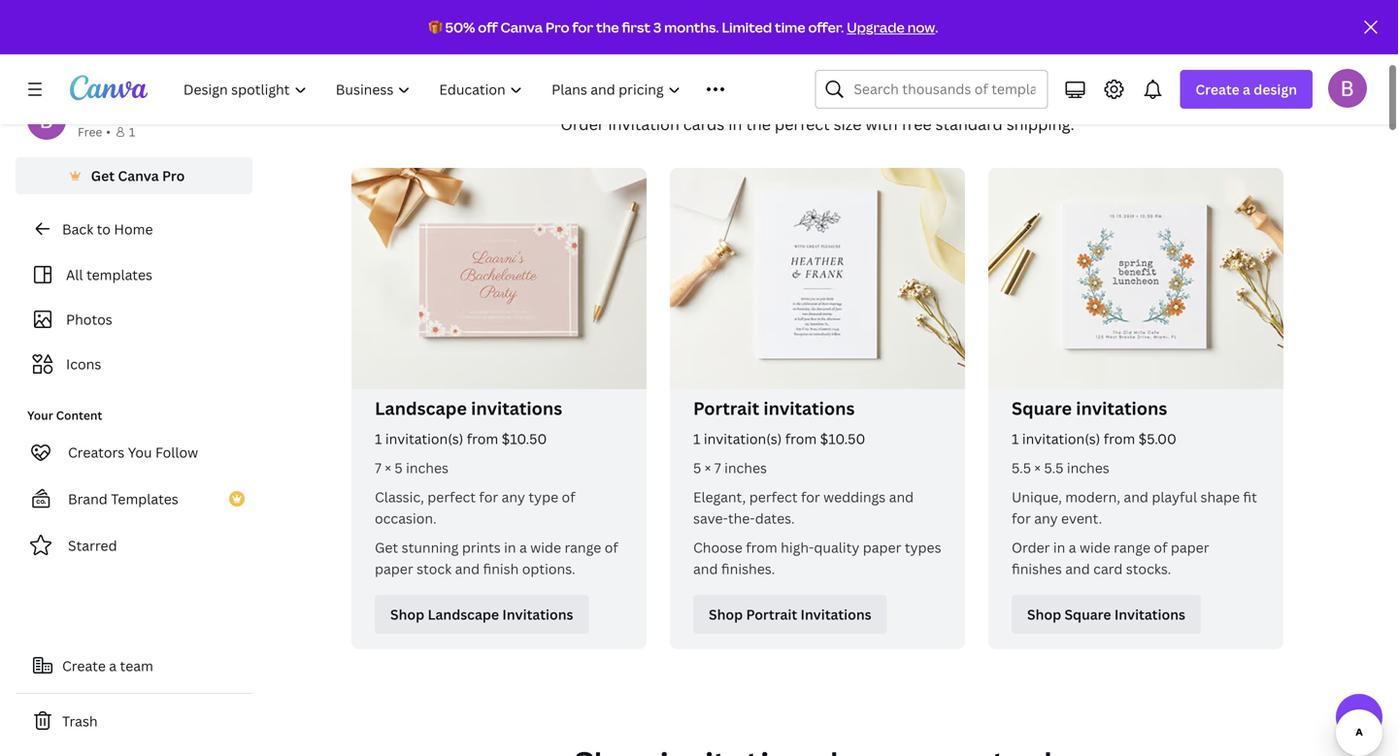 Task type: vqa. For each thing, say whether or not it's contained in the screenshot.
stock
yes



Task type: locate. For each thing, give the bounding box(es) containing it.
choose from high-quality paper types and finishes.
[[694, 539, 942, 579]]

templates
[[111, 490, 179, 509]]

and left card
[[1066, 560, 1091, 579]]

2 horizontal spatial invitation(s)
[[1023, 430, 1101, 448]]

stock
[[417, 560, 452, 579]]

0 horizontal spatial $10.50
[[502, 430, 547, 448]]

first
[[622, 18, 651, 36]]

pro right off
[[546, 18, 570, 36]]

invitations down options.
[[503, 606, 574, 624]]

wide
[[531, 539, 562, 557], [1080, 539, 1111, 557]]

2 7 from the left
[[715, 459, 722, 477]]

pro up back to home link
[[162, 167, 185, 185]]

1 horizontal spatial paper
[[863, 539, 902, 557]]

1 invitations from the left
[[503, 606, 574, 624]]

0 horizontal spatial get
[[91, 167, 115, 185]]

get down occasion.
[[375, 539, 398, 557]]

from up 'elegant, perfect for weddings and save-the-dates.'
[[786, 430, 817, 448]]

2 invitation(s) from the left
[[704, 430, 782, 448]]

wide up card
[[1080, 539, 1111, 557]]

square invitations 1 invitation(s) from $5.00
[[1012, 397, 1177, 448]]

create inside button
[[62, 657, 106, 676]]

7
[[375, 459, 382, 477], [715, 459, 722, 477]]

dates.
[[756, 510, 795, 528]]

bob builder image
[[1329, 69, 1368, 108]]

2 5 from the left
[[694, 459, 702, 477]]

0 horizontal spatial invitation(s)
[[386, 430, 464, 448]]

and inside order in a wide range of paper finishes and card stocks.
[[1066, 560, 1091, 579]]

from inside portrait invitations 1 invitation(s) from $10.50
[[786, 430, 817, 448]]

1 horizontal spatial invitations
[[801, 606, 872, 624]]

1 horizontal spatial 5
[[694, 459, 702, 477]]

1 vertical spatial shape
[[1201, 488, 1241, 507]]

all
[[66, 266, 83, 284]]

get inside get canva pro button
[[91, 167, 115, 185]]

and left playful
[[1124, 488, 1149, 507]]

any inside classic, perfect for any type of occasion.
[[502, 488, 526, 507]]

1 horizontal spatial any
[[1035, 510, 1058, 528]]

landscape down the stock
[[428, 606, 499, 624]]

for inside 'elegant, perfect for weddings and save-the-dates.'
[[801, 488, 821, 507]]

invitations
[[642, 54, 806, 97], [471, 397, 563, 421], [764, 397, 855, 421], [1077, 397, 1168, 421]]

2 $10.50 from the left
[[821, 430, 866, 448]]

shop down finishes
[[1028, 606, 1062, 624]]

canva up back to home link
[[118, 167, 159, 185]]

2 horizontal spatial in
[[1054, 539, 1066, 557]]

create inside dropdown button
[[1196, 80, 1240, 99]]

invitations down stocks.
[[1115, 606, 1186, 624]]

invitation(s) inside 'square invitations 1 invitation(s) from $5.00'
[[1023, 430, 1101, 448]]

paper left the stock
[[375, 560, 414, 579]]

and inside "choose from high-quality paper types and finishes."
[[694, 560, 718, 579]]

a left team
[[109, 657, 117, 676]]

from inside landscape invitations 1 invitation(s) from $10.50
[[467, 430, 499, 448]]

wide up options.
[[531, 539, 562, 557]]

1 wide from the left
[[531, 539, 562, 557]]

invitations inside portrait invitations 1 invitation(s) from $10.50
[[764, 397, 855, 421]]

of inside classic, perfect for any type of occasion.
[[562, 488, 576, 507]]

0 vertical spatial shape
[[987, 54, 1080, 97]]

from for portrait
[[786, 430, 817, 448]]

size down upgrade now button
[[858, 54, 916, 97]]

perfect down 7 × 5 inches
[[428, 488, 476, 507]]

perfect up dates.
[[750, 488, 798, 507]]

3 invitation(s) from the left
[[1023, 430, 1101, 448]]

perfect inside 'elegant, perfect for weddings and save-the-dates.'
[[750, 488, 798, 507]]

1 inside landscape invitations 1 invitation(s) from $10.50
[[375, 430, 382, 448]]

1 horizontal spatial shape
[[1201, 488, 1241, 507]]

types
[[905, 539, 942, 557]]

wide inside get stunning prints in a wide range of paper stock and finish options.
[[531, 539, 562, 557]]

1 up 5 × 7 inches
[[694, 430, 701, 448]]

1 horizontal spatial invitation(s)
[[704, 430, 782, 448]]

5.5
[[1012, 459, 1032, 477], [1045, 459, 1064, 477]]

and inside unique, modern, and playful shape fit for any event.
[[1124, 488, 1149, 507]]

in inside order in a wide range of paper finishes and card stocks.
[[1054, 539, 1066, 557]]

for
[[573, 18, 594, 36], [479, 488, 499, 507], [801, 488, 821, 507], [1012, 510, 1032, 528]]

get down •
[[91, 167, 115, 185]]

in right cards
[[729, 114, 743, 135]]

invitation(s) inside portrait invitations 1 invitation(s) from $10.50
[[704, 430, 782, 448]]

1 range from the left
[[565, 539, 602, 557]]

shop down the stock
[[391, 606, 425, 624]]

range up stocks.
[[1114, 539, 1151, 557]]

1 horizontal spatial create
[[1196, 80, 1240, 99]]

0 vertical spatial create
[[1196, 80, 1240, 99]]

of
[[562, 488, 576, 507], [605, 539, 619, 557], [1155, 539, 1168, 557]]

invitations for shop
[[642, 54, 806, 97]]

perfect inside classic, perfect for any type of occasion.
[[428, 488, 476, 507]]

finishes
[[1012, 560, 1063, 579]]

in
[[729, 114, 743, 135], [504, 539, 516, 557], [1054, 539, 1066, 557]]

1 horizontal spatial canva
[[501, 18, 543, 36]]

starred
[[68, 537, 117, 555]]

0 horizontal spatial range
[[565, 539, 602, 557]]

range
[[565, 539, 602, 557], [1114, 539, 1151, 557]]

create a design
[[1196, 80, 1298, 99]]

0 horizontal spatial invitations
[[503, 606, 574, 624]]

2 horizontal spatial paper
[[1172, 539, 1210, 557]]

0 horizontal spatial 5
[[395, 459, 403, 477]]

modern,
[[1066, 488, 1121, 507]]

get for get stunning prints in a wide range of paper stock and finish options.
[[375, 539, 398, 557]]

0 horizontal spatial 7
[[375, 459, 382, 477]]

a up options.
[[520, 539, 527, 557]]

portrait
[[694, 397, 760, 421], [747, 606, 798, 624]]

from up classic, perfect for any type of occasion.
[[467, 430, 499, 448]]

7 up 'classic,'
[[375, 459, 382, 477]]

invitation(s) up 7 × 5 inches
[[386, 430, 464, 448]]

in up finishes
[[1054, 539, 1066, 557]]

1 up 7 × 5 inches
[[375, 430, 382, 448]]

0 horizontal spatial ×
[[385, 459, 391, 477]]

0 horizontal spatial canva
[[118, 167, 159, 185]]

1 vertical spatial pro
[[162, 167, 185, 185]]

$10.50 inside portrait invitations 1 invitation(s) from $10.50
[[821, 430, 866, 448]]

brand templates
[[68, 490, 179, 509]]

square up 5.5 × 5.5 inches
[[1012, 397, 1073, 421]]

order inside order in a wide range of paper finishes and card stocks.
[[1012, 539, 1051, 557]]

1 vertical spatial canva
[[118, 167, 159, 185]]

size left with
[[834, 114, 862, 135]]

type
[[529, 488, 559, 507]]

create a team
[[62, 657, 153, 676]]

pro
[[546, 18, 570, 36], [162, 167, 185, 185]]

content
[[56, 408, 102, 424]]

1 vertical spatial the
[[746, 114, 771, 135]]

any
[[502, 488, 526, 507], [1035, 510, 1058, 528]]

3 invitations from the left
[[1115, 606, 1186, 624]]

portrait up 5 × 7 inches
[[694, 397, 760, 421]]

the left the first
[[596, 18, 619, 36]]

invitations
[[503, 606, 574, 624], [801, 606, 872, 624], [1115, 606, 1186, 624]]

1 inside portrait invitations 1 invitation(s) from $10.50
[[694, 430, 701, 448]]

0 vertical spatial the
[[596, 18, 619, 36]]

2 inches from the left
[[725, 459, 767, 477]]

shop portrait invitations
[[709, 606, 872, 624]]

canva
[[501, 18, 543, 36], [118, 167, 159, 185]]

2 wide from the left
[[1080, 539, 1111, 557]]

top level navigation element
[[171, 70, 769, 109], [171, 70, 769, 109]]

None search field
[[815, 70, 1049, 109]]

occasion.
[[375, 510, 437, 528]]

shop for shop landscape invitations
[[391, 606, 425, 624]]

and down the . at the top of page
[[922, 54, 980, 97]]

2 horizontal spatial ×
[[1035, 459, 1041, 477]]

icons
[[66, 355, 101, 374]]

1 vertical spatial order
[[1012, 539, 1051, 557]]

for up prints
[[479, 488, 499, 507]]

1 × from the left
[[385, 459, 391, 477]]

the right cards
[[746, 114, 771, 135]]

5 up 'classic,'
[[395, 459, 403, 477]]

for down "unique,"
[[1012, 510, 1032, 528]]

.
[[936, 18, 939, 36]]

× up 'classic,'
[[385, 459, 391, 477]]

1 for square
[[1012, 430, 1020, 448]]

$10.50 inside landscape invitations 1 invitation(s) from $10.50
[[502, 430, 547, 448]]

2 invitations from the left
[[801, 606, 872, 624]]

1 horizontal spatial $10.50
[[821, 430, 866, 448]]

1 horizontal spatial wide
[[1080, 539, 1111, 557]]

invitation(s) up 5 × 7 inches
[[704, 430, 782, 448]]

2 range from the left
[[1114, 539, 1151, 557]]

and down prints
[[455, 560, 480, 579]]

square down card
[[1065, 606, 1112, 624]]

2 horizontal spatial invitations
[[1115, 606, 1186, 624]]

canva right off
[[501, 18, 543, 36]]

portrait down finishes.
[[747, 606, 798, 624]]

× for landscape invitations
[[385, 459, 391, 477]]

invitation(s) inside landscape invitations 1 invitation(s) from $10.50
[[386, 430, 464, 448]]

any left "type"
[[502, 488, 526, 507]]

0 horizontal spatial the
[[596, 18, 619, 36]]

0 horizontal spatial order
[[561, 114, 605, 135]]

invitations inside 'square invitations 1 invitation(s) from $5.00'
[[1077, 397, 1168, 421]]

0 vertical spatial size
[[858, 54, 916, 97]]

1 invitation(s) from the left
[[386, 430, 464, 448]]

1 horizontal spatial get
[[375, 539, 398, 557]]

1 vertical spatial any
[[1035, 510, 1058, 528]]

0 horizontal spatial in
[[504, 539, 516, 557]]

paper inside "choose from high-quality paper types and finishes."
[[863, 539, 902, 557]]

stunning
[[402, 539, 459, 557]]

0 horizontal spatial 5.5
[[1012, 459, 1032, 477]]

the
[[596, 18, 619, 36], [746, 114, 771, 135]]

invitation(s) for square
[[1023, 430, 1101, 448]]

$5.00
[[1139, 430, 1177, 448]]

inches up elegant,
[[725, 459, 767, 477]]

1 horizontal spatial 7
[[715, 459, 722, 477]]

2 horizontal spatial inches
[[1068, 459, 1110, 477]]

a left design
[[1244, 80, 1251, 99]]

1 $10.50 from the left
[[502, 430, 547, 448]]

1 right •
[[129, 124, 135, 140]]

for inside classic, perfect for any type of occasion.
[[479, 488, 499, 507]]

1 horizontal spatial pro
[[546, 18, 570, 36]]

elegant,
[[694, 488, 746, 507]]

and
[[922, 54, 980, 97], [890, 488, 914, 507], [1124, 488, 1149, 507], [455, 560, 480, 579], [694, 560, 718, 579], [1066, 560, 1091, 579]]

and down choose
[[694, 560, 718, 579]]

a inside order in a wide range of paper finishes and card stocks.
[[1069, 539, 1077, 557]]

shape up shipping. on the top
[[987, 54, 1080, 97]]

invitation(s)
[[386, 430, 464, 448], [704, 430, 782, 448], [1023, 430, 1101, 448]]

square
[[1012, 397, 1073, 421], [1065, 606, 1112, 624]]

2 × from the left
[[705, 459, 711, 477]]

perfect for landscape invitations
[[428, 488, 476, 507]]

from up finishes.
[[746, 539, 778, 557]]

shop down finishes.
[[709, 606, 743, 624]]

1 vertical spatial size
[[834, 114, 862, 135]]

7 up elegant,
[[715, 459, 722, 477]]

order left invitation
[[561, 114, 605, 135]]

0 horizontal spatial of
[[562, 488, 576, 507]]

0 horizontal spatial any
[[502, 488, 526, 507]]

range inside get stunning prints in a wide range of paper stock and finish options.
[[565, 539, 602, 557]]

paper left types
[[863, 539, 902, 557]]

invitation(s) up 5.5 × 5.5 inches
[[1023, 430, 1101, 448]]

unique,
[[1012, 488, 1063, 507]]

0 horizontal spatial paper
[[375, 560, 414, 579]]

a inside create a team button
[[109, 657, 117, 676]]

creators you follow link
[[16, 433, 253, 472]]

from left $5.00
[[1104, 430, 1136, 448]]

shape left fit
[[1201, 488, 1241, 507]]

$10.50 up "type"
[[502, 430, 547, 448]]

in for the
[[729, 114, 743, 135]]

in inside get stunning prints in a wide range of paper stock and finish options.
[[504, 539, 516, 557]]

1
[[129, 124, 135, 140], [375, 430, 382, 448], [694, 430, 701, 448], [1012, 430, 1020, 448]]

1 horizontal spatial range
[[1114, 539, 1151, 557]]

1 inside 'square invitations 1 invitation(s) from $5.00'
[[1012, 430, 1020, 448]]

1 horizontal spatial order
[[1012, 539, 1051, 557]]

landscape
[[375, 397, 467, 421], [428, 606, 499, 624]]

get for get canva pro
[[91, 167, 115, 185]]

1 horizontal spatial 5.5
[[1045, 459, 1064, 477]]

•
[[106, 124, 111, 140]]

wide inside order in a wide range of paper finishes and card stocks.
[[1080, 539, 1111, 557]]

5
[[395, 459, 403, 477], [694, 459, 702, 477]]

shop down the first
[[556, 54, 636, 97]]

for left weddings
[[801, 488, 821, 507]]

0 vertical spatial landscape
[[375, 397, 467, 421]]

1 horizontal spatial in
[[729, 114, 743, 135]]

1 horizontal spatial ×
[[705, 459, 711, 477]]

1 vertical spatial portrait
[[747, 606, 798, 624]]

0 vertical spatial square
[[1012, 397, 1073, 421]]

shop landscape invitations link
[[375, 596, 589, 634]]

paper inside order in a wide range of paper finishes and card stocks.
[[1172, 539, 1210, 557]]

of inside get stunning prints in a wide range of paper stock and finish options.
[[605, 539, 619, 557]]

1 up 5.5 × 5.5 inches
[[1012, 430, 1020, 448]]

1 for portrait
[[694, 430, 701, 448]]

2 horizontal spatial of
[[1155, 539, 1168, 557]]

from inside 'square invitations 1 invitation(s) from $5.00'
[[1104, 430, 1136, 448]]

in up 'finish'
[[504, 539, 516, 557]]

range up options.
[[565, 539, 602, 557]]

1 horizontal spatial the
[[746, 114, 771, 135]]

0 horizontal spatial create
[[62, 657, 106, 676]]

order
[[561, 114, 605, 135], [1012, 539, 1051, 557]]

invitations inside landscape invitations 1 invitation(s) from $10.50
[[471, 397, 563, 421]]

$10.50
[[502, 430, 547, 448], [821, 430, 866, 448]]

inches up 'classic,'
[[406, 459, 449, 477]]

a down event.
[[1069, 539, 1077, 557]]

finishes.
[[722, 560, 776, 579]]

landscape up 7 × 5 inches
[[375, 397, 467, 421]]

photos
[[66, 310, 112, 329]]

of for classic, perfect for any type of occasion.
[[562, 488, 576, 507]]

$10.50 for landscape invitations
[[502, 430, 547, 448]]

1 inches from the left
[[406, 459, 449, 477]]

1 vertical spatial get
[[375, 539, 398, 557]]

paper up stocks.
[[1172, 539, 1210, 557]]

get inside get stunning prints in a wide range of paper stock and finish options.
[[375, 539, 398, 557]]

inches up modern,
[[1068, 459, 1110, 477]]

create left team
[[62, 657, 106, 676]]

1 horizontal spatial inches
[[725, 459, 767, 477]]

time
[[775, 18, 806, 36]]

0 vertical spatial any
[[502, 488, 526, 507]]

invitations down "choose from high-quality paper types and finishes."
[[801, 606, 872, 624]]

0 vertical spatial get
[[91, 167, 115, 185]]

shape
[[987, 54, 1080, 97], [1201, 488, 1241, 507]]

1 vertical spatial square
[[1065, 606, 1112, 624]]

and right weddings
[[890, 488, 914, 507]]

get canva pro button
[[16, 157, 253, 194]]

options.
[[522, 560, 576, 579]]

50%
[[445, 18, 475, 36]]

of inside order in a wide range of paper finishes and card stocks.
[[1155, 539, 1168, 557]]

0 horizontal spatial inches
[[406, 459, 449, 477]]

0 vertical spatial canva
[[501, 18, 543, 36]]

1 5 from the left
[[395, 459, 403, 477]]

of for order in a wide range of paper finishes and card stocks.
[[1155, 539, 1168, 557]]

× up "unique,"
[[1035, 459, 1041, 477]]

create
[[1196, 80, 1240, 99], [62, 657, 106, 676]]

inches
[[406, 459, 449, 477], [725, 459, 767, 477], [1068, 459, 1110, 477]]

× for portrait invitations
[[705, 459, 711, 477]]

× up elegant,
[[705, 459, 711, 477]]

order up finishes
[[1012, 539, 1051, 557]]

brand templates link
[[16, 480, 253, 519]]

5 up elegant,
[[694, 459, 702, 477]]

invitations for square invitations
[[1115, 606, 1186, 624]]

0 vertical spatial portrait
[[694, 397, 760, 421]]

create left design
[[1196, 80, 1240, 99]]

1 vertical spatial create
[[62, 657, 106, 676]]

3 × from the left
[[1035, 459, 1041, 477]]

0 horizontal spatial pro
[[162, 167, 185, 185]]

create for create a design
[[1196, 80, 1240, 99]]

0 horizontal spatial wide
[[531, 539, 562, 557]]

portrait inside portrait invitations 1 invitation(s) from $10.50
[[694, 397, 760, 421]]

any down "unique,"
[[1035, 510, 1058, 528]]

3
[[654, 18, 662, 36]]

1 horizontal spatial of
[[605, 539, 619, 557]]

0 vertical spatial order
[[561, 114, 605, 135]]

your content
[[27, 408, 102, 424]]

3 inches from the left
[[1068, 459, 1110, 477]]

$10.50 up weddings
[[821, 430, 866, 448]]

shop for shop invitations by size and shape
[[556, 54, 636, 97]]

invitations for landscape invitations
[[503, 606, 574, 624]]



Task type: describe. For each thing, give the bounding box(es) containing it.
shop square invitations link
[[1012, 596, 1202, 634]]

create a team button
[[16, 647, 253, 686]]

5 × 7 inches
[[694, 459, 767, 477]]

square inside 'square invitations 1 invitation(s) from $5.00'
[[1012, 397, 1073, 421]]

high-
[[781, 539, 815, 557]]

weddings
[[824, 488, 886, 507]]

from inside "choose from high-quality paper types and finishes."
[[746, 539, 778, 557]]

perfect down shop invitations by size and shape
[[775, 114, 830, 135]]

landscape invitations image
[[352, 168, 647, 390]]

invitation(s) for portrait
[[704, 430, 782, 448]]

shop for shop portrait invitations
[[709, 606, 743, 624]]

get canva pro
[[91, 167, 185, 185]]

inches for portrait
[[725, 459, 767, 477]]

save-
[[694, 510, 728, 528]]

with
[[866, 114, 898, 135]]

for inside unique, modern, and playful shape fit for any event.
[[1012, 510, 1032, 528]]

limited
[[722, 18, 773, 36]]

create a design button
[[1181, 70, 1313, 109]]

Search search field
[[854, 71, 1036, 108]]

🎁
[[429, 18, 443, 36]]

order invitation cards in the perfect size with free standard shipping.
[[561, 114, 1075, 135]]

order for order in a wide range of paper finishes and card stocks.
[[1012, 539, 1051, 557]]

brand
[[68, 490, 108, 509]]

a inside create a design dropdown button
[[1244, 80, 1251, 99]]

shop for shop square invitations
[[1028, 606, 1062, 624]]

standard
[[936, 114, 1003, 135]]

1 for landscape
[[375, 430, 382, 448]]

templates
[[86, 266, 152, 284]]

unique, modern, and playful shape fit for any event.
[[1012, 488, 1258, 528]]

back to home link
[[16, 210, 253, 249]]

design
[[1255, 80, 1298, 99]]

portrait inside shop portrait invitations link
[[747, 606, 798, 624]]

prints
[[462, 539, 501, 557]]

all templates
[[66, 266, 152, 284]]

order for order invitation cards in the perfect size with free standard shipping.
[[561, 114, 605, 135]]

inches for square
[[1068, 459, 1110, 477]]

$10.50 for portrait invitations
[[821, 430, 866, 448]]

home
[[114, 220, 153, 239]]

a inside get stunning prints in a wide range of paper stock and finish options.
[[520, 539, 527, 557]]

follow
[[155, 443, 198, 462]]

7 × 5 inches
[[375, 459, 449, 477]]

pro inside button
[[162, 167, 185, 185]]

from for landscape
[[467, 430, 499, 448]]

for left the first
[[573, 18, 594, 36]]

cards
[[684, 114, 725, 135]]

invitations for portrait
[[764, 397, 855, 421]]

shop landscape invitations
[[391, 606, 574, 624]]

playful
[[1153, 488, 1198, 507]]

invitation(s) for landscape
[[386, 430, 464, 448]]

order in a wide range of paper finishes and card stocks.
[[1012, 539, 1210, 579]]

create for create a team
[[62, 657, 106, 676]]

classic, perfect for any type of occasion.
[[375, 488, 576, 528]]

free
[[902, 114, 932, 135]]

from for square
[[1104, 430, 1136, 448]]

1 5.5 from the left
[[1012, 459, 1032, 477]]

landscape inside landscape invitations 1 invitation(s) from $10.50
[[375, 397, 467, 421]]

by
[[812, 54, 852, 97]]

1 vertical spatial landscape
[[428, 606, 499, 624]]

classic,
[[375, 488, 424, 507]]

shape inside unique, modern, and playful shape fit for any event.
[[1201, 488, 1241, 507]]

0 horizontal spatial shape
[[987, 54, 1080, 97]]

all templates link
[[27, 256, 241, 293]]

shop square invitations
[[1028, 606, 1186, 624]]

invitations for landscape
[[471, 397, 563, 421]]

creators
[[68, 443, 125, 462]]

free
[[78, 124, 102, 140]]

square inside shop square invitations link
[[1065, 606, 1112, 624]]

1 7 from the left
[[375, 459, 382, 477]]

choose
[[694, 539, 743, 557]]

back
[[62, 220, 93, 239]]

shop portrait invitations link
[[694, 596, 888, 634]]

perfect for portrait invitations
[[750, 488, 798, 507]]

upgrade
[[847, 18, 905, 36]]

creators you follow
[[68, 443, 198, 462]]

landscape invitations 1 invitation(s) from $10.50
[[375, 397, 563, 448]]

fit
[[1244, 488, 1258, 507]]

2 5.5 from the left
[[1045, 459, 1064, 477]]

invitations for portrait invitations
[[801, 606, 872, 624]]

trash link
[[16, 702, 253, 741]]

your
[[27, 408, 53, 424]]

square invitations image
[[989, 168, 1284, 390]]

portrait invitations 1 invitation(s) from $10.50
[[694, 397, 866, 448]]

free •
[[78, 124, 111, 140]]

back to home
[[62, 220, 153, 239]]

portrait invitations image
[[670, 168, 966, 390]]

months.
[[665, 18, 720, 36]]

event.
[[1062, 510, 1103, 528]]

paper inside get stunning prints in a wide range of paper stock and finish options.
[[375, 560, 414, 579]]

range inside order in a wide range of paper finishes and card stocks.
[[1114, 539, 1151, 557]]

in for a
[[504, 539, 516, 557]]

any inside unique, modern, and playful shape fit for any event.
[[1035, 510, 1058, 528]]

shop invitations by size and shape
[[556, 54, 1080, 97]]

canva inside get canva pro button
[[118, 167, 159, 185]]

to
[[97, 220, 111, 239]]

icons link
[[27, 346, 241, 383]]

starred link
[[16, 527, 253, 565]]

elegant, perfect for weddings and save-the-dates.
[[694, 488, 914, 528]]

invitations for square
[[1077, 397, 1168, 421]]

0 vertical spatial pro
[[546, 18, 570, 36]]

🎁 50% off canva pro for the first 3 months. limited time offer. upgrade now .
[[429, 18, 939, 36]]

inches for landscape
[[406, 459, 449, 477]]

now
[[908, 18, 936, 36]]

quality
[[815, 539, 860, 557]]

shipping.
[[1007, 114, 1075, 135]]

and inside 'elegant, perfect for weddings and save-the-dates.'
[[890, 488, 914, 507]]

stocks.
[[1127, 560, 1172, 579]]

and inside get stunning prints in a wide range of paper stock and finish options.
[[455, 560, 480, 579]]

team
[[120, 657, 153, 676]]

you
[[128, 443, 152, 462]]

the-
[[728, 510, 756, 528]]

trash
[[62, 713, 98, 731]]

5.5 × 5.5 inches
[[1012, 459, 1110, 477]]

offer.
[[809, 18, 845, 36]]

× for square invitations
[[1035, 459, 1041, 477]]

invitation
[[608, 114, 680, 135]]

upgrade now button
[[847, 18, 936, 36]]

card
[[1094, 560, 1123, 579]]

finish
[[483, 560, 519, 579]]

photos link
[[27, 301, 241, 338]]



